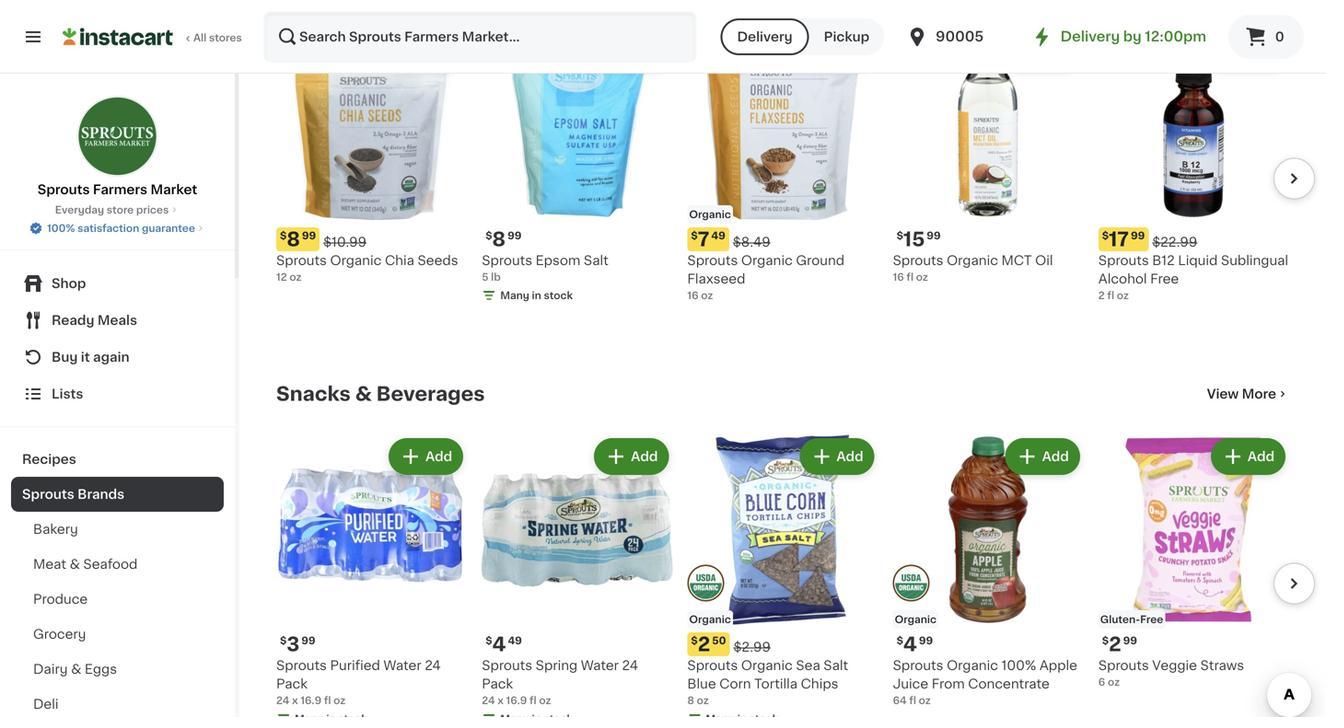 Task type: describe. For each thing, give the bounding box(es) containing it.
product group containing 7
[[688, 29, 879, 303]]

in
[[532, 291, 542, 301]]

add for sprouts spring water 24 pack
[[631, 450, 658, 463]]

water for 3
[[384, 660, 422, 673]]

x for 4
[[498, 696, 504, 706]]

beverages
[[376, 385, 485, 404]]

seafood
[[83, 558, 138, 571]]

sprouts spring water 24 pack 24 x 16.9 fl oz
[[482, 660, 639, 706]]

gluten-free
[[1101, 615, 1164, 625]]

24 down 3
[[276, 696, 290, 706]]

chia
[[385, 254, 414, 267]]

3
[[287, 635, 300, 655]]

organic up 7
[[689, 210, 731, 220]]

cart
[[833, 45, 860, 58]]

deli link
[[11, 687, 224, 718]]

delivery for delivery
[[737, 30, 793, 43]]

salt inside the sprouts epsom salt 5 lb
[[584, 254, 609, 267]]

organic inside $ 8 99 $10.99 sprouts organic chia seeds 12 oz
[[330, 254, 382, 267]]

add button for $ 4 99
[[1007, 440, 1079, 474]]

add to cart
[[786, 45, 860, 58]]

oz inside "sprouts veggie straws 6 oz"
[[1108, 678, 1120, 688]]

sprouts brands link
[[11, 477, 224, 512]]

meals
[[98, 314, 137, 327]]

$ 17 99 $22.99 sprouts b12 liquid sublingual alcohol free 2 fl oz
[[1099, 230, 1289, 301]]

$ for $ 3 99
[[280, 636, 287, 646]]

fl for spring
[[530, 696, 537, 706]]

ready meals link
[[11, 302, 224, 339]]

99 for 3
[[301, 636, 316, 646]]

fl inside sprouts organic mct oil 16 fl oz
[[907, 272, 914, 283]]

recipes
[[22, 453, 76, 466]]

6
[[1099, 678, 1106, 688]]

$ for $ 4 49
[[486, 636, 492, 646]]

$2.99
[[734, 641, 771, 654]]

veggie
[[1153, 660, 1198, 673]]

blue
[[688, 678, 716, 691]]

gluten-
[[1101, 615, 1141, 625]]

$ for $ 15 99
[[897, 231, 904, 241]]

flaxseed
[[688, 273, 746, 286]]

100% inside sprouts organic 100% apple juice from concentrate 64 fl oz
[[1002, 660, 1037, 673]]

2 for $ 2 50
[[698, 635, 711, 655]]

item carousel region containing 3
[[251, 427, 1316, 718]]

lists link
[[11, 376, 224, 413]]

item badge image
[[893, 565, 930, 602]]

24 right spring
[[622, 660, 639, 673]]

alcohol
[[1099, 273, 1147, 286]]

$ for $ 4 99
[[897, 636, 904, 646]]

all stores
[[193, 33, 242, 43]]

ready meals button
[[11, 302, 224, 339]]

$17.99 original price: $22.99 element
[[1099, 228, 1290, 252]]

8 inside the sprouts organic sea salt blue corn tortilla chips 8 oz
[[688, 696, 695, 706]]

to
[[816, 45, 830, 58]]

fl for organic
[[910, 696, 917, 706]]

produce link
[[11, 582, 224, 617]]

$ for $ 2 50
[[691, 636, 698, 646]]

product group containing 15
[[893, 29, 1084, 285]]

100% satisfaction guarantee button
[[29, 217, 206, 236]]

delivery button
[[721, 18, 809, 55]]

b12
[[1153, 254, 1175, 267]]

lists
[[52, 388, 83, 401]]

16 inside sprouts organic mct oil 16 fl oz
[[893, 272, 904, 283]]

7
[[698, 230, 710, 249]]

sprouts for sprouts veggie straws 6 oz
[[1099, 660, 1149, 673]]

sprouts epsom salt 5 lb
[[482, 254, 609, 283]]

buy
[[52, 351, 78, 364]]

guarantee
[[142, 223, 195, 234]]

pickup button
[[809, 18, 885, 55]]

Search field
[[265, 13, 695, 61]]

from
[[932, 678, 965, 691]]

5
[[482, 272, 489, 283]]

49 for 7
[[712, 231, 726, 241]]

sprouts for sprouts organic mct oil 16 fl oz
[[893, 254, 944, 267]]

1 vertical spatial free
[[1141, 615, 1164, 625]]

16.9 for 4
[[506, 696, 527, 706]]

produce
[[33, 593, 88, 606]]

everyday store prices link
[[55, 203, 180, 217]]

16.9 for 3
[[301, 696, 322, 706]]

sprouts purified water 24 pack 24 x 16.9 fl oz
[[276, 660, 441, 706]]

shop link
[[11, 265, 224, 302]]

0
[[1276, 30, 1285, 43]]

fl for purified
[[324, 696, 331, 706]]

99 for 2
[[1124, 636, 1138, 646]]

all stores link
[[63, 11, 243, 63]]

12:00pm
[[1145, 30, 1207, 43]]

90005
[[936, 30, 984, 43]]

$10.99
[[324, 236, 367, 249]]

sprouts organic mct oil 16 fl oz
[[893, 254, 1053, 283]]

product group containing 3
[[276, 435, 467, 718]]

4 for sprouts spring water 24 pack
[[492, 635, 506, 655]]

meat & seafood link
[[11, 547, 224, 582]]

apple
[[1040, 660, 1078, 673]]

add button for $ 3 99
[[391, 440, 462, 474]]

sea
[[796, 660, 821, 673]]

fl inside $ 17 99 $22.99 sprouts b12 liquid sublingual alcohol free 2 fl oz
[[1108, 291, 1115, 301]]

24 down $ 4 49
[[482, 696, 495, 706]]

all
[[193, 33, 207, 43]]

pickup
[[824, 30, 870, 43]]

sprouts farmers market logo image
[[77, 96, 158, 177]]

90005 button
[[907, 11, 1017, 63]]

add for sprouts organic mct oil
[[1042, 45, 1069, 58]]

100% inside button
[[47, 223, 75, 234]]

item carousel region containing 8
[[251, 22, 1316, 354]]

sprouts inside $ 7 49 $8.49 sprouts organic ground flaxseed 16 oz
[[688, 254, 738, 267]]

buy it again
[[52, 351, 130, 364]]

again
[[93, 351, 130, 364]]

delivery for delivery by 12:00pm
[[1061, 30, 1120, 43]]

99 for 8
[[508, 231, 522, 241]]

purified
[[330, 660, 380, 673]]

sprouts for sprouts spring water 24 pack 24 x 16.9 fl oz
[[482, 660, 533, 673]]

organic inside $ 7 49 $8.49 sprouts organic ground flaxseed 16 oz
[[741, 254, 793, 267]]

more
[[1242, 388, 1277, 401]]

$ 4 49
[[486, 635, 522, 655]]

buy it again link
[[11, 339, 224, 376]]

99 for 4
[[919, 636, 933, 646]]

49 for 4
[[508, 636, 522, 646]]

shop
[[52, 277, 86, 290]]

add for sprouts organic 100% apple juice from concentrate
[[1042, 450, 1069, 463]]

sprouts organic sea salt blue corn tortilla chips 8 oz
[[688, 660, 849, 706]]

many in stock
[[500, 291, 573, 301]]

store
[[107, 205, 134, 215]]

add for sprouts organic sea salt blue corn tortilla chips
[[837, 450, 864, 463]]

2 for $ 2 99
[[1109, 635, 1122, 655]]

bakery link
[[11, 512, 224, 547]]

it
[[81, 351, 90, 364]]

instacart logo image
[[63, 26, 173, 48]]

dairy
[[33, 663, 68, 676]]

$ 8 99 $10.99 sprouts organic chia seeds 12 oz
[[276, 230, 458, 283]]

add for sprouts b12 liquid sublingual alcohol free
[[1248, 45, 1275, 58]]

everyday
[[55, 205, 104, 215]]

sprouts inside $ 17 99 $22.99 sprouts b12 liquid sublingual alcohol free 2 fl oz
[[1099, 254, 1149, 267]]

organic inside sprouts organic mct oil 16 fl oz
[[947, 254, 999, 267]]

epsom
[[536, 254, 581, 267]]

by
[[1124, 30, 1142, 43]]

meat
[[33, 558, 66, 571]]

ground
[[796, 254, 845, 267]]

straws
[[1201, 660, 1245, 673]]

oz for $ 7 49 $8.49 sprouts organic ground flaxseed 16 oz
[[701, 291, 713, 301]]

$8.99 original price: $10.99 element
[[276, 228, 467, 252]]

grocery link
[[11, 617, 224, 652]]

& for snacks
[[355, 385, 372, 404]]

organic inside the sprouts organic sea salt blue corn tortilla chips 8 oz
[[741, 660, 793, 673]]



Task type: locate. For each thing, give the bounding box(es) containing it.
$ inside $ 15 99
[[897, 231, 904, 241]]

salt right 'epsom'
[[584, 254, 609, 267]]

$ up sprouts organic mct oil 16 fl oz
[[897, 231, 904, 241]]

$8.49
[[733, 236, 771, 249]]

chips
[[801, 678, 839, 691]]

fl down alcohol
[[1108, 291, 1115, 301]]

oz inside sprouts organic 100% apple juice from concentrate 64 fl oz
[[919, 696, 931, 706]]

99 up the sprouts epsom salt 5 lb
[[508, 231, 522, 241]]

1 horizontal spatial pack
[[482, 678, 513, 691]]

0 horizontal spatial 100%
[[47, 223, 75, 234]]

16.9 inside sprouts spring water 24 pack 24 x 16.9 fl oz
[[506, 696, 527, 706]]

0 vertical spatial free
[[1151, 273, 1179, 286]]

$ up 5
[[486, 231, 492, 241]]

salt up chips
[[824, 660, 849, 673]]

16.9 down $ 4 49
[[506, 696, 527, 706]]

99 right 17 at the top right of the page
[[1131, 231, 1145, 241]]

recipes link
[[11, 442, 224, 477]]

0 horizontal spatial water
[[384, 660, 422, 673]]

sprouts up flaxseed
[[688, 254, 738, 267]]

view more link
[[1207, 385, 1290, 404]]

sprouts inside 'sprouts purified water 24 pack 24 x 16.9 fl oz'
[[276, 660, 327, 673]]

1 water from the left
[[384, 660, 422, 673]]

2 x from the left
[[498, 696, 504, 706]]

corn
[[720, 678, 751, 691]]

$ inside '$ 3 99'
[[280, 636, 287, 646]]

100% up the concentrate
[[1002, 660, 1037, 673]]

sprouts up everyday
[[38, 183, 90, 196]]

oz for sprouts purified water 24 pack 24 x 16.9 fl oz
[[334, 696, 346, 706]]

snacks & beverages link
[[276, 383, 485, 405]]

16 down 15
[[893, 272, 904, 283]]

1 pack from the left
[[276, 678, 308, 691]]

2 down gluten-
[[1109, 635, 1122, 655]]

sprouts inside $ 8 99 $10.99 sprouts organic chia seeds 12 oz
[[276, 254, 327, 267]]

snacks
[[276, 385, 351, 404]]

fl right 64
[[910, 696, 917, 706]]

sprouts down $ 2 99
[[1099, 660, 1149, 673]]

x down $ 4 49
[[498, 696, 504, 706]]

sprouts down $ 15 99 on the top
[[893, 254, 944, 267]]

2 horizontal spatial 8
[[688, 696, 695, 706]]

salt inside the sprouts organic sea salt blue corn tortilla chips 8 oz
[[824, 660, 849, 673]]

sprouts for sprouts brands
[[22, 488, 74, 501]]

view more
[[1207, 388, 1277, 401]]

1 horizontal spatial 8
[[492, 230, 506, 249]]

0 horizontal spatial 16.9
[[301, 696, 322, 706]]

99 left the $10.99
[[302, 231, 316, 241]]

sprouts farmers market link
[[38, 96, 197, 199]]

product group containing 17
[[1099, 29, 1290, 303]]

fl inside sprouts organic 100% apple juice from concentrate 64 fl oz
[[910, 696, 917, 706]]

12
[[276, 272, 287, 283]]

oz for $ 8 99 $10.99 sprouts organic chia seeds 12 oz
[[290, 272, 302, 283]]

0 vertical spatial 100%
[[47, 223, 75, 234]]

$ inside $ 7 49 $8.49 sprouts organic ground flaxseed 16 oz
[[691, 231, 698, 241]]

4 up juice
[[904, 635, 917, 655]]

sprouts brands
[[22, 488, 125, 501]]

1 horizontal spatial salt
[[824, 660, 849, 673]]

0 horizontal spatial delivery
[[737, 30, 793, 43]]

fl inside 'sprouts purified water 24 pack 24 x 16.9 fl oz'
[[324, 696, 331, 706]]

$ inside $ 4 99
[[897, 636, 904, 646]]

organic up 50
[[689, 615, 731, 625]]

sprouts down $ 4 49
[[482, 660, 533, 673]]

organic inside sprouts organic 100% apple juice from concentrate 64 fl oz
[[947, 660, 999, 673]]

oz for sprouts organic sea salt blue corn tortilla chips 8 oz
[[697, 696, 709, 706]]

organic down the $10.99
[[330, 254, 382, 267]]

$ for $ 2 99
[[1103, 636, 1109, 646]]

delivery up add to cart
[[737, 30, 793, 43]]

oz down flaxseed
[[701, 291, 713, 301]]

$ 15 99
[[897, 230, 941, 249]]

1 vertical spatial item carousel region
[[251, 427, 1316, 718]]

0 horizontal spatial 4
[[492, 635, 506, 655]]

1 horizontal spatial 16.9
[[506, 696, 527, 706]]

1 vertical spatial 100%
[[1002, 660, 1037, 673]]

99 right 3
[[301, 636, 316, 646]]

organic up $ 4 99
[[895, 615, 937, 625]]

$7.49 original price: $8.49 element
[[688, 228, 879, 252]]

8 for sprouts organic chia seeds
[[287, 230, 300, 249]]

organic
[[689, 210, 731, 220], [330, 254, 382, 267], [741, 254, 793, 267], [947, 254, 999, 267], [689, 615, 731, 625], [895, 615, 937, 625], [741, 660, 793, 673], [947, 660, 999, 673]]

2 16.9 from the left
[[506, 696, 527, 706]]

oz for sprouts organic 100% apple juice from concentrate 64 fl oz
[[919, 696, 931, 706]]

sprouts inside sprouts organic 100% apple juice from concentrate 64 fl oz
[[893, 660, 944, 673]]

oz down alcohol
[[1117, 291, 1129, 301]]

view
[[1207, 388, 1239, 401]]

$ for $ 17 99 $22.99 sprouts b12 liquid sublingual alcohol free 2 fl oz
[[1103, 231, 1109, 241]]

lb
[[491, 272, 501, 283]]

delivery by 12:00pm link
[[1032, 26, 1207, 48]]

$ for $ 8 99 $10.99 sprouts organic chia seeds 12 oz
[[280, 231, 287, 241]]

organic down $8.49
[[741, 254, 793, 267]]

$ up flaxseed
[[691, 231, 698, 241]]

add button for $ 2 99
[[1213, 440, 1284, 474]]

add to cart button
[[747, 35, 873, 68]]

1 16.9 from the left
[[301, 696, 322, 706]]

49 up sprouts spring water 24 pack 24 x 16.9 fl oz
[[508, 636, 522, 646]]

snacks & beverages
[[276, 385, 485, 404]]

sprouts inside the sprouts organic sea salt blue corn tortilla chips 8 oz
[[688, 660, 738, 673]]

stores
[[209, 33, 242, 43]]

100% satisfaction guarantee
[[47, 223, 195, 234]]

oz inside 'sprouts purified water 24 pack 24 x 16.9 fl oz'
[[334, 696, 346, 706]]

pack inside 'sprouts purified water 24 pack 24 x 16.9 fl oz'
[[276, 678, 308, 691]]

24 right the purified
[[425, 660, 441, 673]]

delivery
[[1061, 30, 1120, 43], [737, 30, 793, 43]]

49 right 7
[[712, 231, 726, 241]]

water right the purified
[[384, 660, 422, 673]]

sprouts organic 100% apple juice from concentrate 64 fl oz
[[893, 660, 1078, 706]]

spring
[[536, 660, 578, 673]]

$ up juice
[[897, 636, 904, 646]]

item badge image
[[688, 565, 724, 602]]

1 vertical spatial salt
[[824, 660, 849, 673]]

pack for 4
[[482, 678, 513, 691]]

oz down spring
[[539, 696, 551, 706]]

0 horizontal spatial 16
[[688, 291, 699, 301]]

0 horizontal spatial 2
[[698, 635, 711, 655]]

1 vertical spatial 49
[[508, 636, 522, 646]]

1 horizontal spatial delivery
[[1061, 30, 1120, 43]]

stock
[[544, 291, 573, 301]]

sprouts for sprouts farmers market
[[38, 183, 90, 196]]

sprouts for sprouts organic sea salt blue corn tortilla chips 8 oz
[[688, 660, 738, 673]]

1 vertical spatial 16
[[688, 291, 699, 301]]

organic up the from
[[947, 660, 999, 673]]

salt
[[584, 254, 609, 267], [824, 660, 849, 673]]

1 horizontal spatial x
[[498, 696, 504, 706]]

sprouts up lb
[[482, 254, 533, 267]]

99 for sprouts organic chia seeds
[[302, 231, 316, 241]]

16.9 down '$ 3 99'
[[301, 696, 322, 706]]

$ 2 50
[[691, 635, 726, 655]]

$ up sprouts spring water 24 pack 24 x 16.9 fl oz
[[486, 636, 492, 646]]

water for 4
[[581, 660, 619, 673]]

0 horizontal spatial pack
[[276, 678, 308, 691]]

free up veggie
[[1141, 615, 1164, 625]]

sprouts inside the sprouts epsom salt 5 lb
[[482, 254, 533, 267]]

sprouts inside sprouts spring water 24 pack 24 x 16.9 fl oz
[[482, 660, 533, 673]]

eggs
[[85, 663, 117, 676]]

mct
[[1002, 254, 1032, 267]]

4 for sprouts organic 100% apple juice from concentrate
[[904, 635, 917, 655]]

sprouts veggie straws 6 oz
[[1099, 660, 1245, 688]]

oz for sprouts spring water 24 pack 24 x 16.9 fl oz
[[539, 696, 551, 706]]

free inside $ 17 99 $22.99 sprouts b12 liquid sublingual alcohol free 2 fl oz
[[1151, 273, 1179, 286]]

0 vertical spatial 16
[[893, 272, 904, 283]]

49 inside $ 7 49 $8.49 sprouts organic ground flaxseed 16 oz
[[712, 231, 726, 241]]

x down 3
[[292, 696, 298, 706]]

1 item carousel region from the top
[[251, 22, 1316, 354]]

add for sprouts purified water 24 pack
[[426, 450, 453, 463]]

& for dairy
[[71, 663, 81, 676]]

$ inside $ 4 49
[[486, 636, 492, 646]]

dairy & eggs
[[33, 663, 117, 676]]

16 down flaxseed
[[688, 291, 699, 301]]

fl down the purified
[[324, 696, 331, 706]]

x inside sprouts spring water 24 pack 24 x 16.9 fl oz
[[498, 696, 504, 706]]

liquid
[[1179, 254, 1218, 267]]

49 inside $ 4 49
[[508, 636, 522, 646]]

pack for 3
[[276, 678, 308, 691]]

water inside 'sprouts purified water 24 pack 24 x 16.9 fl oz'
[[384, 660, 422, 673]]

pack down 3
[[276, 678, 308, 691]]

& right snacks
[[355, 385, 372, 404]]

99 for 15
[[927, 231, 941, 241]]

2
[[1099, 291, 1105, 301], [698, 635, 711, 655], [1109, 635, 1122, 655]]

delivery left the by
[[1061, 30, 1120, 43]]

99 inside '$ 3 99'
[[301, 636, 316, 646]]

water
[[384, 660, 422, 673], [581, 660, 619, 673]]

farmers
[[93, 183, 147, 196]]

$22.99
[[1153, 236, 1198, 249]]

$ down gluten-
[[1103, 636, 1109, 646]]

$ 7 49 $8.49 sprouts organic ground flaxseed 16 oz
[[688, 230, 845, 301]]

100% down everyday
[[47, 223, 75, 234]]

0 horizontal spatial 8
[[287, 230, 300, 249]]

sprouts inside sprouts organic mct oil 16 fl oz
[[893, 254, 944, 267]]

&
[[355, 385, 372, 404], [70, 558, 80, 571], [71, 663, 81, 676]]

8 up the 12
[[287, 230, 300, 249]]

$ inside $ 2 50
[[691, 636, 698, 646]]

add button
[[1007, 35, 1079, 68], [1213, 35, 1284, 68], [391, 440, 462, 474], [596, 440, 667, 474], [802, 440, 873, 474], [1007, 440, 1079, 474], [1213, 440, 1284, 474]]

64
[[893, 696, 907, 706]]

product group
[[276, 29, 467, 285], [482, 29, 673, 307], [688, 29, 879, 303], [893, 29, 1084, 285], [1099, 29, 1290, 303], [276, 435, 467, 718], [482, 435, 673, 718], [688, 435, 879, 718], [893, 435, 1084, 709], [1099, 435, 1290, 690]]

15
[[904, 230, 925, 249]]

delivery inside button
[[737, 30, 793, 43]]

sprouts inside "sprouts veggie straws 6 oz"
[[1099, 660, 1149, 673]]

oz down the purified
[[334, 696, 346, 706]]

0 horizontal spatial x
[[292, 696, 298, 706]]

oz inside $ 8 99 $10.99 sprouts organic chia seeds 12 oz
[[290, 272, 302, 283]]

16 inside $ 7 49 $8.49 sprouts organic ground flaxseed 16 oz
[[688, 291, 699, 301]]

$2.50 original price: $2.99 element
[[688, 633, 879, 657]]

ready
[[52, 314, 94, 327]]

sprouts for sprouts purified water 24 pack 24 x 16.9 fl oz
[[276, 660, 327, 673]]

add button for $ 4 49
[[596, 440, 667, 474]]

pack down $ 4 49
[[482, 678, 513, 691]]

1 x from the left
[[292, 696, 298, 706]]

1 horizontal spatial water
[[581, 660, 619, 673]]

fl down spring
[[530, 696, 537, 706]]

service type group
[[721, 18, 885, 55]]

99 inside $ 8 99 $10.99 sprouts organic chia seeds 12 oz
[[302, 231, 316, 241]]

water inside sprouts spring water 24 pack 24 x 16.9 fl oz
[[581, 660, 619, 673]]

$ up alcohol
[[1103, 231, 1109, 241]]

2 pack from the left
[[482, 678, 513, 691]]

2 item carousel region from the top
[[251, 427, 1316, 718]]

$ inside $ 8 99 $10.99 sprouts organic chia seeds 12 oz
[[280, 231, 287, 241]]

oz inside $ 17 99 $22.99 sprouts b12 liquid sublingual alcohol free 2 fl oz
[[1117, 291, 1129, 301]]

sprouts up the 12
[[276, 254, 327, 267]]

organic up tortilla
[[741, 660, 793, 673]]

organic left mct on the right top
[[947, 254, 999, 267]]

4 up sprouts spring water 24 pack 24 x 16.9 fl oz
[[492, 635, 506, 655]]

x for 3
[[292, 696, 298, 706]]

sprouts farmers market
[[38, 183, 197, 196]]

2 inside $ 17 99 $22.99 sprouts b12 liquid sublingual alcohol free 2 fl oz
[[1099, 291, 1105, 301]]

99 inside $ 2 99
[[1124, 636, 1138, 646]]

sublingual
[[1221, 254, 1289, 267]]

0 horizontal spatial salt
[[584, 254, 609, 267]]

water right spring
[[581, 660, 619, 673]]

None search field
[[263, 11, 697, 63]]

99 for sprouts b12 liquid sublingual alcohol free
[[1131, 231, 1145, 241]]

oz down $ 15 99 on the top
[[916, 272, 929, 283]]

49
[[712, 231, 726, 241], [508, 636, 522, 646]]

concentrate
[[968, 678, 1050, 691]]

sprouts for sprouts epsom salt 5 lb
[[482, 254, 533, 267]]

add
[[786, 45, 813, 58], [1042, 45, 1069, 58], [1248, 45, 1275, 58], [426, 450, 453, 463], [631, 450, 658, 463], [837, 450, 864, 463], [1042, 450, 1069, 463], [1248, 450, 1275, 463]]

8 up lb
[[492, 230, 506, 249]]

1 horizontal spatial 49
[[712, 231, 726, 241]]

fl inside sprouts spring water 24 pack 24 x 16.9 fl oz
[[530, 696, 537, 706]]

seeds
[[418, 254, 458, 267]]

oz down juice
[[919, 696, 931, 706]]

2 4 from the left
[[904, 635, 917, 655]]

99 up juice
[[919, 636, 933, 646]]

fl down 15
[[907, 272, 914, 283]]

0 vertical spatial &
[[355, 385, 372, 404]]

sprouts for sprouts organic 100% apple juice from concentrate 64 fl oz
[[893, 660, 944, 673]]

99 inside $ 8 99
[[508, 231, 522, 241]]

2 left 50
[[698, 635, 711, 655]]

100%
[[47, 223, 75, 234], [1002, 660, 1037, 673]]

99 inside $ 17 99 $22.99 sprouts b12 liquid sublingual alcohol free 2 fl oz
[[1131, 231, 1145, 241]]

2 vertical spatial &
[[71, 663, 81, 676]]

many
[[500, 291, 530, 301]]

item carousel region
[[251, 22, 1316, 354], [251, 427, 1316, 718]]

juice
[[893, 678, 929, 691]]

add button for $ 15 99
[[1007, 35, 1079, 68]]

1 vertical spatial &
[[70, 558, 80, 571]]

2 horizontal spatial 2
[[1109, 635, 1122, 655]]

& right meat at bottom left
[[70, 558, 80, 571]]

free
[[1151, 273, 1179, 286], [1141, 615, 1164, 625]]

delivery by 12:00pm
[[1061, 30, 1207, 43]]

sprouts down recipes
[[22, 488, 74, 501]]

99 inside $ 15 99
[[927, 231, 941, 241]]

8
[[287, 230, 300, 249], [492, 230, 506, 249], [688, 696, 695, 706]]

8 for 8
[[492, 230, 506, 249]]

oz inside sprouts spring water 24 pack 24 x 16.9 fl oz
[[539, 696, 551, 706]]

x inside 'sprouts purified water 24 pack 24 x 16.9 fl oz'
[[292, 696, 298, 706]]

sprouts up blue
[[688, 660, 738, 673]]

$ inside $ 8 99
[[486, 231, 492, 241]]

dairy & eggs link
[[11, 652, 224, 687]]

$ up the 12
[[280, 231, 287, 241]]

pack inside sprouts spring water 24 pack 24 x 16.9 fl oz
[[482, 678, 513, 691]]

add for sprouts veggie straws
[[1248, 450, 1275, 463]]

fl
[[907, 272, 914, 283], [1108, 291, 1115, 301], [324, 696, 331, 706], [530, 696, 537, 706], [910, 696, 917, 706]]

17
[[1109, 230, 1129, 249]]

99
[[302, 231, 316, 241], [508, 231, 522, 241], [927, 231, 941, 241], [1131, 231, 1145, 241], [301, 636, 316, 646], [919, 636, 933, 646], [1124, 636, 1138, 646]]

0 vertical spatial 49
[[712, 231, 726, 241]]

99 inside $ 4 99
[[919, 636, 933, 646]]

$ for $ 7 49 $8.49 sprouts organic ground flaxseed 16 oz
[[691, 231, 698, 241]]

& left eggs at bottom
[[71, 663, 81, 676]]

8 down blue
[[688, 696, 695, 706]]

99 right 15
[[927, 231, 941, 241]]

$ 2 99
[[1103, 635, 1138, 655]]

1 4 from the left
[[492, 635, 506, 655]]

tortilla
[[755, 678, 798, 691]]

$ left 50
[[691, 636, 698, 646]]

oz inside $ 7 49 $8.49 sprouts organic ground flaxseed 16 oz
[[701, 291, 713, 301]]

satisfaction
[[78, 223, 139, 234]]

free down the b12
[[1151, 273, 1179, 286]]

1 horizontal spatial 4
[[904, 635, 917, 655]]

0 horizontal spatial 49
[[508, 636, 522, 646]]

everyday store prices
[[55, 205, 169, 215]]

oz inside the sprouts organic sea salt blue corn tortilla chips 8 oz
[[697, 696, 709, 706]]

oz inside sprouts organic mct oil 16 fl oz
[[916, 272, 929, 283]]

8 inside $ 8 99 $10.99 sprouts organic chia seeds 12 oz
[[287, 230, 300, 249]]

& for meat
[[70, 558, 80, 571]]

oz right "6"
[[1108, 678, 1120, 688]]

0 vertical spatial salt
[[584, 254, 609, 267]]

oz right the 12
[[290, 272, 302, 283]]

0 vertical spatial item carousel region
[[251, 22, 1316, 354]]

sprouts up alcohol
[[1099, 254, 1149, 267]]

sprouts up juice
[[893, 660, 944, 673]]

1 horizontal spatial 100%
[[1002, 660, 1037, 673]]

2 water from the left
[[581, 660, 619, 673]]

$ up 'sprouts purified water 24 pack 24 x 16.9 fl oz'
[[280, 636, 287, 646]]

oz down blue
[[697, 696, 709, 706]]

2 down alcohol
[[1099, 291, 1105, 301]]

0 button
[[1229, 15, 1304, 59]]

16
[[893, 272, 904, 283], [688, 291, 699, 301]]

$ inside $ 17 99 $22.99 sprouts b12 liquid sublingual alcohol free 2 fl oz
[[1103, 231, 1109, 241]]

sprouts down '$ 3 99'
[[276, 660, 327, 673]]

$ for $ 8 99
[[486, 231, 492, 241]]

16.9 inside 'sprouts purified water 24 pack 24 x 16.9 fl oz'
[[301, 696, 322, 706]]

$ inside $ 2 99
[[1103, 636, 1109, 646]]

24
[[425, 660, 441, 673], [622, 660, 639, 673], [276, 696, 290, 706], [482, 696, 495, 706]]

1 horizontal spatial 16
[[893, 272, 904, 283]]

1 horizontal spatial 2
[[1099, 291, 1105, 301]]

oz
[[290, 272, 302, 283], [916, 272, 929, 283], [701, 291, 713, 301], [1117, 291, 1129, 301], [1108, 678, 1120, 688], [334, 696, 346, 706], [697, 696, 709, 706], [539, 696, 551, 706], [919, 696, 931, 706]]

99 down "gluten-free"
[[1124, 636, 1138, 646]]

brands
[[78, 488, 125, 501]]



Task type: vqa. For each thing, say whether or not it's contained in the screenshot.
"LUVSOME CHARCOAL CAT LITTER" button
no



